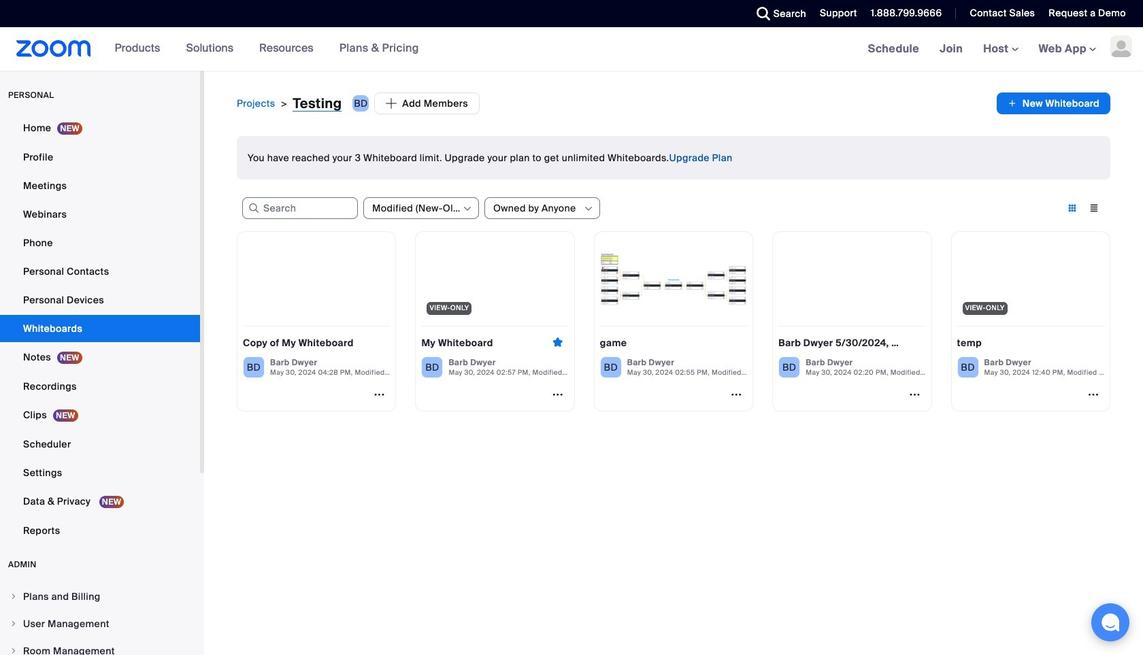Task type: describe. For each thing, give the bounding box(es) containing it.
my whiteboard, may 30, 2024 02:57 pm, modified by barb dwyer, link, starred element
[[415, 231, 575, 411]]

click to unstar the whiteboard my whiteboard image
[[547, 336, 569, 349]]

1 menu item from the top
[[0, 584, 200, 610]]

thumbnail of game image
[[600, 237, 747, 320]]

list mode, not selected image
[[1083, 202, 1105, 214]]

open chat image
[[1101, 613, 1120, 632]]

show options image
[[583, 203, 594, 214]]

1 right image from the top
[[10, 620, 18, 628]]

add image
[[1008, 97, 1017, 110]]

more options for game image
[[725, 388, 747, 401]]

product information navigation
[[91, 27, 429, 71]]

2 menu item from the top
[[0, 611, 200, 637]]

admin menu menu
[[0, 584, 200, 655]]

thumbnail of temp image
[[957, 237, 1104, 320]]

Search text field
[[242, 197, 358, 219]]

application inside my whiteboard, may 30, 2024 02:57 pm, modified by barb dwyer, link, starred element
[[421, 332, 569, 354]]



Task type: locate. For each thing, give the bounding box(es) containing it.
3 menu item from the top
[[0, 638, 200, 655]]

personal menu menu
[[0, 114, 200, 546]]

barb dwyer 5/30/2024, 2:14:43 pm, may 30, 2024 02:20 pm, modified by barb dwyer, link element
[[772, 231, 932, 411]]

menu item
[[0, 584, 200, 610], [0, 611, 200, 637], [0, 638, 200, 655]]

more options for copy of my whiteboard image
[[368, 388, 390, 401]]

banner
[[0, 27, 1143, 71]]

zoom logo image
[[16, 40, 91, 57]]

more options for my whiteboard image
[[547, 388, 569, 401]]

1 vertical spatial menu item
[[0, 611, 200, 637]]

2 vertical spatial menu item
[[0, 638, 200, 655]]

application
[[353, 93, 480, 114], [997, 93, 1110, 114], [242, 196, 606, 220], [421, 332, 569, 354]]

meetings navigation
[[858, 27, 1143, 71]]

show options image
[[462, 203, 473, 214]]

game, may 30, 2024 02:55 pm, modified by barb dwyer, link element
[[594, 231, 753, 411]]

0 vertical spatial menu item
[[0, 584, 200, 610]]

1 vertical spatial right image
[[10, 647, 18, 655]]

profile picture image
[[1110, 35, 1132, 57]]

thumbnail of my whiteboard image
[[421, 237, 569, 320]]

right image
[[10, 620, 18, 628], [10, 647, 18, 655]]

grid mode, selected image
[[1061, 202, 1083, 214]]

2 right image from the top
[[10, 647, 18, 655]]

temp, may 30, 2024 12:40 pm, modified by barb dwyer, link element
[[951, 231, 1110, 411]]

right image
[[10, 593, 18, 601]]

0 vertical spatial right image
[[10, 620, 18, 628]]

copy of my whiteboard, may 30, 2024 04:28 pm, modified by barb dwyer, link element
[[237, 231, 396, 411]]



Task type: vqa. For each thing, say whether or not it's contained in the screenshot.
MENU BAR in the left of the page
no



